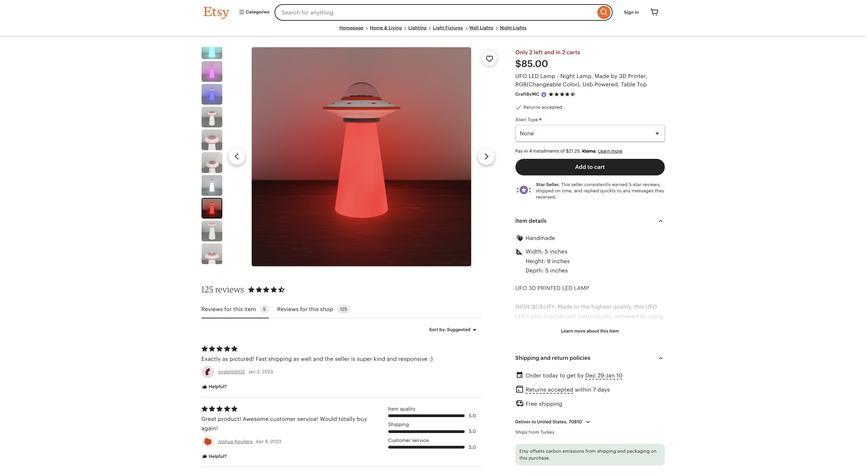 Task type: vqa. For each thing, say whether or not it's contained in the screenshot.
second HELPFUL? from the top
yes



Task type: locate. For each thing, give the bounding box(es) containing it.
is inside high quality: made to the highest quality, this ufo led lamp is produced meticulously, achieved by using the best leds and our industry-leading 3d printing machines. most importantly, we make them all ready with love and care.
[[544, 314, 548, 320]]

seller left super
[[335, 357, 350, 362]]

accepted down the usa.
[[548, 388, 574, 393]]

ufo down $85.00
[[516, 73, 527, 79]]

by up "powered,"
[[611, 73, 618, 79]]

with inside if you provide a phone number in personalization, your local courier can easily communicate with you in case of a problem.
[[618, 408, 629, 414]]

lamp inside high quality: made to the highest quality, this ufo led lamp is produced meticulously, achieved by using the best leds and our industry-leading 3d printing machines. most importantly, we make them all ready with love and care.
[[527, 314, 542, 320]]

with down personalization,
[[618, 408, 629, 414]]

from inside etsy offsets carbon emissions from shipping and packaging on this purchase.
[[586, 449, 596, 454]]

led inside ufo led lamp - night lamp, made by 3d printer, rgb(changeable color), usb powered, table top
[[529, 73, 539, 79]]

on inside 'this seller consistently earned 5-star reviews, shipped on time, and replied quickly to any messages they received.'
[[555, 188, 561, 194]]

and right kind
[[387, 357, 397, 362]]

accepted down star_seller icon
[[542, 105, 563, 110]]

3 5.0 from the top
[[469, 445, 476, 451]]

from right emissions
[[586, 449, 596, 454]]

shipping up adapter.
[[516, 356, 539, 362]]

2 2 from the left
[[562, 50, 566, 55]]

lights right wall
[[480, 25, 494, 30]]

2 left carts
[[562, 50, 566, 55]]

0 vertical spatial with
[[516, 342, 527, 348]]

0 vertical spatial shipping
[[516, 356, 539, 362]]

home
[[370, 25, 383, 30]]

0 vertical spatial the
[[581, 305, 590, 310]]

from up have
[[529, 430, 539, 435]]

led down high
[[516, 314, 526, 320]]

night inside ufo led lamp - night lamp, made by 3d printer, rgb(changeable color), usb powered, table top
[[561, 73, 575, 79]]

if down ships
[[516, 436, 519, 442]]

1 vertical spatial item
[[610, 329, 619, 334]]

and down 'products,'
[[618, 449, 626, 454]]

helpful? for exactly as pictured! fast shipping as well and the seller is super kind and responsive :)
[[208, 385, 227, 390]]

1 vertical spatial led
[[562, 286, 573, 292]]

1 vertical spatial returns
[[526, 388, 547, 393]]

2 helpful? from the top
[[208, 454, 227, 460]]

1 helpful? button from the top
[[196, 381, 232, 394]]

if inside if you provide a phone number in personalization, your local courier can easily communicate with you in case of a problem.
[[516, 399, 519, 404]]

of left $21.25.
[[561, 149, 565, 154]]

as right exactly
[[222, 357, 228, 362]]

night right the wall lights
[[500, 25, 512, 30]]

1 horizontal spatial learn
[[598, 149, 610, 154]]

0 vertical spatial item
[[516, 218, 528, 224]]

0 vertical spatial of
[[561, 149, 565, 154]]

for for shop
[[300, 307, 308, 313]]

industry-
[[576, 323, 600, 329]]

star seller.
[[536, 182, 560, 187]]

helpful? down joshua
[[208, 454, 227, 460]]

1 vertical spatial with
[[609, 361, 621, 367]]

if you provide a phone number in personalization, your local courier can easily communicate with you in case of a problem.
[[516, 399, 663, 423]]

star
[[633, 182, 642, 187]]

klarna
[[582, 149, 596, 154]]

rgb(changeable
[[516, 82, 561, 88]]

a down the turkey in the bottom right of the page
[[546, 436, 549, 442]]

if up local
[[516, 399, 519, 404]]

this
[[561, 182, 570, 187]]

1 horizontal spatial our
[[593, 436, 602, 442]]

and right time,
[[574, 188, 583, 194]]

great product! awesome customer service! would totally buy again!
[[201, 417, 367, 432]]

1 vertical spatial learn
[[561, 329, 573, 334]]

menu bar
[[204, 25, 663, 37]]

1 horizontal spatial as
[[293, 357, 299, 362]]

inches up 9
[[550, 249, 568, 255]]

0 horizontal spatial on
[[555, 188, 561, 194]]

2 horizontal spatial led
[[562, 286, 573, 292]]

ufo up using
[[646, 305, 657, 310]]

1 vertical spatial 125
[[340, 307, 347, 312]]

printer,
[[628, 73, 648, 79]]

and inside dropdown button
[[541, 356, 551, 362]]

0 vertical spatial item
[[244, 307, 256, 313]]

125 for 125
[[340, 307, 347, 312]]

our up etsy offsets carbon emissions from shipping and packaging on this purchase.
[[593, 436, 602, 442]]

table
[[621, 82, 636, 88]]

1 vertical spatial 5.0
[[469, 429, 476, 435]]

2 vertical spatial the
[[325, 357, 334, 362]]

the left best
[[516, 323, 524, 329]]

0 horizontal spatial ufo led lamp night lamp made by 3d printer rgbchangeable none image
[[202, 199, 222, 218]]

made up "powered,"
[[595, 73, 610, 79]]

width:
[[526, 249, 544, 255]]

item inside "dropdown button"
[[516, 218, 528, 224]]

&
[[384, 25, 388, 30]]

the
[[558, 361, 568, 367]]

a left 12
[[623, 361, 626, 367]]

0 vertical spatial accepted
[[542, 105, 563, 110]]

on for shipped
[[555, 188, 561, 194]]

1 horizontal spatial for
[[300, 307, 308, 313]]

0 horizontal spatial seller
[[335, 357, 350, 362]]

jordsmith03 link
[[218, 370, 245, 375]]

made up produced
[[558, 305, 573, 310]]

2 vertical spatial 5
[[263, 307, 266, 312]]

1 for from the left
[[224, 307, 232, 313]]

ships
[[516, 430, 528, 435]]

be
[[601, 370, 608, 376]]

learn right .
[[598, 149, 610, 154]]

ufo led lamp night lamp made by 3d printer rgbchangeable none image
[[252, 47, 471, 267], [202, 199, 222, 218]]

lamp up best
[[527, 314, 542, 320]]

as
[[222, 357, 228, 362], [293, 357, 299, 362]]

1 horizontal spatial item
[[610, 329, 619, 334]]

you down ships
[[521, 436, 531, 442]]

2 if from the top
[[516, 436, 519, 442]]

in right sign
[[635, 10, 639, 15]]

and left return
[[541, 356, 551, 362]]

0 vertical spatial made
[[595, 73, 610, 79]]

shipping down 'products,'
[[597, 449, 616, 454]]

shipping up can
[[539, 401, 563, 407]]

lamp,
[[577, 73, 593, 79]]

customer
[[270, 417, 296, 423]]

ufo for ufo led lamp - night lamp, made by 3d printer, rgb(changeable color), usb powered, table top
[[516, 73, 527, 79]]

returns for returns accepted within 7 days
[[526, 388, 547, 393]]

to inside 'this seller consistently earned 5-star reviews, shipped on time, and replied quickly to any messages they received.'
[[617, 188, 622, 194]]

reviews,
[[643, 182, 661, 187]]

helpful? down jordsmith03 link
[[208, 385, 227, 390]]

0 vertical spatial from
[[532, 380, 545, 386]]

0 vertical spatial on
[[555, 188, 561, 194]]

0 horizontal spatial 125
[[201, 285, 214, 295]]

on inside etsy offsets carbon emissions from shipping and packaging on this purchase.
[[651, 449, 657, 454]]

if
[[516, 399, 519, 404], [516, 436, 519, 442]]

inches right 9
[[552, 259, 570, 264]]

is left super
[[351, 357, 356, 362]]

by inside high quality: made to the highest quality, this ufo led lamp is produced meticulously, achieved by using the best leds and our industry-leading 3d printing machines. most importantly, we make them all ready with love and care.
[[641, 314, 647, 320]]

ufo inside ufo led lamp - night lamp, made by 3d printer, rgb(changeable color), usb powered, table top
[[516, 73, 527, 79]]

product
[[569, 361, 591, 367]]

3d left printed
[[529, 286, 536, 292]]

1 vertical spatial about
[[576, 436, 592, 442]]

and inside only 2 left and in 2 carts $85.00
[[545, 50, 555, 55]]

1 horizontal spatial lights
[[513, 25, 527, 30]]

0 vertical spatial shipping
[[268, 357, 292, 362]]

sign in
[[624, 10, 639, 15]]

5.0 for service
[[469, 445, 476, 451]]

2 lights from the left
[[513, 25, 527, 30]]

please
[[631, 436, 649, 442]]

to left cart
[[588, 164, 593, 170]]

0 horizontal spatial lights
[[480, 25, 494, 30]]

if inside if you have a question about our products, please do not hesitate to ask us.
[[516, 436, 519, 442]]

125 right shop
[[340, 307, 347, 312]]

item
[[516, 218, 528, 224], [388, 407, 399, 412]]

customer
[[388, 438, 411, 444]]

ufo up high
[[516, 286, 527, 292]]

products,
[[604, 436, 630, 442]]

1 vertical spatial shipping
[[388, 422, 409, 428]]

lights for wall lights
[[480, 25, 494, 30]]

in inside sign in button
[[635, 10, 639, 15]]

responsive
[[399, 357, 428, 362]]

our inside high quality: made to the highest quality, this ufo led lamp is produced meticulously, achieved by using the best leds and our industry-leading 3d printing machines. most importantly, we make them all ready with love and care.
[[565, 323, 574, 329]]

item left quality
[[388, 407, 399, 412]]

0 vertical spatial about
[[587, 329, 599, 334]]

1 vertical spatial accepted
[[548, 388, 574, 393]]

in inside only 2 left and in 2 carts $85.00
[[556, 50, 561, 55]]

learn down produced
[[561, 329, 573, 334]]

1 vertical spatial of
[[516, 417, 521, 423]]

2 vertical spatial ufo
[[646, 305, 657, 310]]

3d up them
[[622, 323, 629, 329]]

to up ships from turkey
[[532, 420, 536, 425]]

1 2 from the left
[[530, 50, 533, 55]]

machines.
[[516, 333, 543, 339]]

1 vertical spatial ufo
[[516, 286, 527, 292]]

1 vertical spatial the
[[516, 323, 524, 329]]

to up produced
[[574, 305, 580, 310]]

of down local
[[516, 417, 521, 423]]

item left details
[[516, 218, 528, 224]]

to inside dropdown button
[[532, 420, 536, 425]]

returns accepted button
[[526, 385, 574, 396]]

returns up provide
[[526, 388, 547, 393]]

1 horizontal spatial made
[[595, 73, 610, 79]]

shipping up the customer
[[388, 422, 409, 428]]

:)
[[429, 357, 433, 362]]

lights for night lights
[[513, 25, 527, 30]]

messages
[[632, 188, 654, 194]]

2 reviews from the left
[[277, 307, 299, 313]]

quickly
[[600, 188, 616, 194]]

works
[[592, 361, 608, 367]]

light fixtures
[[433, 25, 463, 30]]

1 if from the top
[[516, 399, 519, 404]]

helpful? button down joshua
[[196, 451, 232, 464]]

0 horizontal spatial by
[[578, 373, 584, 379]]

as left well
[[293, 357, 299, 362]]

0 vertical spatial seller
[[572, 182, 583, 187]]

policies
[[570, 356, 591, 362]]

1 vertical spatial helpful? button
[[196, 451, 232, 464]]

None search field
[[275, 4, 613, 21]]

1 horizontal spatial on
[[651, 449, 657, 454]]

days
[[598, 388, 610, 393]]

ufo led lamp night lamp made by 3d printer rgbchangeable image 3 image
[[201, 84, 222, 105]]

helpful? for great product! awesome customer service! would totally buy again!
[[208, 454, 227, 460]]

0 horizontal spatial item
[[244, 307, 256, 313]]

2 vertical spatial 5.0
[[469, 445, 476, 451]]

helpful? button for great product! awesome customer service! would totally buy again!
[[196, 451, 232, 464]]

0 horizontal spatial 2
[[530, 50, 533, 55]]

wall
[[470, 25, 479, 30]]

and
[[545, 50, 555, 55], [574, 188, 583, 194], [554, 323, 564, 329], [541, 342, 551, 348], [541, 356, 551, 362], [313, 357, 323, 362], [387, 357, 397, 362], [618, 449, 626, 454]]

helpful? button down jordsmith03
[[196, 381, 232, 394]]

3d up table
[[619, 73, 627, 79]]

leading
[[600, 323, 620, 329]]

etsy offsets carbon emissions from shipping and packaging on this purchase.
[[520, 449, 657, 461]]

5 for depth:
[[546, 268, 549, 274]]

2 horizontal spatial the
[[581, 305, 590, 310]]

$85.00
[[516, 59, 549, 69]]

0 vertical spatial inches
[[550, 249, 568, 255]]

reviews
[[201, 307, 223, 313], [277, 307, 299, 313]]

well
[[301, 357, 312, 362]]

.
[[596, 149, 597, 154]]

0 vertical spatial more
[[612, 149, 623, 154]]

on down do
[[651, 449, 657, 454]]

lamp left -
[[541, 73, 556, 79]]

0 vertical spatial learn
[[598, 149, 610, 154]]

for down the reviews
[[224, 307, 232, 313]]

125 left the reviews
[[201, 285, 214, 295]]

shipping right fast
[[268, 357, 292, 362]]

jan left 10
[[606, 373, 615, 379]]

more inside dropdown button
[[575, 329, 586, 334]]

returns up type on the right top of the page
[[524, 105, 541, 110]]

0 vertical spatial returns
[[524, 105, 541, 110]]

0 vertical spatial by
[[611, 73, 618, 79]]

customer service
[[388, 438, 429, 444]]

1 vertical spatial lamp
[[527, 314, 542, 320]]

ufo led lamp night lamp made by 3d printer rgbchangeable image 2 image
[[201, 61, 222, 82]]

communicate
[[579, 408, 616, 414]]

in left 4
[[524, 149, 528, 154]]

night lights
[[500, 25, 527, 30]]

importantly,
[[559, 333, 592, 339]]

seller.
[[547, 182, 560, 187]]

0 vertical spatial lamp
[[541, 73, 556, 79]]

1 horizontal spatial 2
[[562, 50, 566, 55]]

1 vertical spatial 3d
[[529, 286, 536, 292]]

2023 right 9,
[[270, 439, 281, 445]]

helpful? button
[[196, 381, 232, 394], [196, 451, 232, 464]]

shop
[[320, 307, 333, 313]]

2 vertical spatial inches
[[550, 268, 568, 274]]

2 vertical spatial from
[[586, 449, 596, 454]]

0 vertical spatial our
[[565, 323, 574, 329]]

1 helpful? from the top
[[208, 385, 227, 390]]

1 5.0 from the top
[[469, 414, 476, 419]]

1 vertical spatial by
[[641, 314, 647, 320]]

the up "meticulously," on the bottom of the page
[[581, 305, 590, 310]]

2 vertical spatial shipping
[[597, 449, 616, 454]]

2023 right 3, on the left
[[262, 370, 273, 375]]

led left lamp
[[562, 286, 573, 292]]

1 horizontal spatial shipping
[[539, 401, 563, 407]]

1 horizontal spatial 125
[[340, 307, 347, 312]]

2 left left
[[530, 50, 533, 55]]

night lights link
[[500, 25, 527, 30]]

1 vertical spatial inches
[[552, 259, 570, 264]]

received.
[[536, 195, 557, 200]]

2 vertical spatial with
[[618, 408, 629, 414]]

the right well
[[325, 357, 334, 362]]

0 vertical spatial is
[[544, 314, 548, 320]]

10
[[617, 373, 623, 379]]

lamp inside ufo led lamp - night lamp, made by 3d printer, rgb(changeable color), usb powered, table top
[[541, 73, 556, 79]]

shipping inside dropdown button
[[516, 356, 539, 362]]

service!
[[298, 417, 319, 423]]

2 helpful? button from the top
[[196, 451, 232, 464]]

number
[[578, 399, 599, 404]]

from down order
[[532, 380, 545, 386]]

with up the sent at the bottom right of the page
[[609, 361, 621, 367]]

learn inside dropdown button
[[561, 329, 573, 334]]

from inside ergonomics: the product works with a 12 volt adapter. us plug converter will be sent also, if you order from usa.
[[532, 380, 545, 386]]

0 horizontal spatial learn
[[561, 329, 573, 334]]

on down seller. at the top of page
[[555, 188, 561, 194]]

1 horizontal spatial by
[[611, 73, 618, 79]]

with inside ergonomics: the product works with a 12 volt adapter. us plug converter will be sent also, if you order from usa.
[[609, 361, 621, 367]]

inches down 9
[[550, 268, 568, 274]]

order
[[516, 380, 530, 386]]

on
[[555, 188, 561, 194], [651, 449, 657, 454]]

1 horizontal spatial night
[[561, 73, 575, 79]]

1 horizontal spatial jan
[[606, 373, 615, 379]]

to down earned
[[617, 188, 622, 194]]

1 vertical spatial night
[[561, 73, 575, 79]]

carbon
[[546, 449, 562, 454]]

returns accepted
[[524, 105, 563, 110]]

quality,
[[613, 305, 633, 310]]

and right left
[[545, 50, 555, 55]]

inches for height: 9 inches
[[552, 259, 570, 264]]

is up leds
[[544, 314, 548, 320]]

item for item details
[[516, 218, 528, 224]]

you right if
[[642, 370, 652, 376]]

to left ask
[[549, 446, 555, 451]]

usb
[[583, 82, 593, 88]]

item quality
[[388, 407, 416, 412]]

tab list
[[201, 301, 482, 319]]

our up importantly,
[[565, 323, 574, 329]]

0 horizontal spatial reviews
[[201, 307, 223, 313]]

a up can
[[554, 399, 557, 404]]

2 vertical spatial 3d
[[622, 323, 629, 329]]

shipping and return policies
[[516, 356, 591, 362]]

0 horizontal spatial made
[[558, 305, 573, 310]]

1 horizontal spatial item
[[516, 218, 528, 224]]

1 vertical spatial more
[[575, 329, 586, 334]]

would
[[320, 417, 337, 423]]

item for item quality
[[388, 407, 399, 412]]

high quality: made to the highest quality, this ufo led lamp is produced meticulously, achieved by using the best leds and our industry-leading 3d printing machines. most importantly, we make them all ready with love and care.
[[516, 305, 664, 348]]

banner
[[191, 0, 675, 25]]

125 reviews
[[201, 285, 244, 295]]

1 horizontal spatial more
[[612, 149, 623, 154]]

5 for width:
[[545, 249, 548, 255]]

2 for from the left
[[300, 307, 308, 313]]

volt
[[634, 361, 645, 367]]

0 horizontal spatial is
[[351, 357, 356, 362]]

ufo led lamp night lamp made by 3d printer rgbchangeable green alien image
[[201, 153, 222, 173]]

item
[[244, 307, 256, 313], [610, 329, 619, 334]]

about inside if you have a question about our products, please do not hesitate to ask us.
[[576, 436, 592, 442]]

today
[[543, 373, 558, 379]]

by up printing
[[641, 314, 647, 320]]

jan left 3, on the left
[[248, 370, 256, 375]]

0 vertical spatial helpful?
[[208, 385, 227, 390]]

led inside high quality: made to the highest quality, this ufo led lamp is produced meticulously, achieved by using the best leds and our industry-leading 3d printing machines. most importantly, we make them all ready with love and care.
[[516, 314, 526, 320]]

125 inside tab list
[[340, 307, 347, 312]]

for left shop
[[300, 307, 308, 313]]

1 horizontal spatial ufo led lamp night lamp made by 3d printer rgbchangeable none image
[[252, 47, 471, 267]]

1 reviews from the left
[[201, 307, 223, 313]]

made inside ufo led lamp - night lamp, made by 3d printer, rgb(changeable color), usb powered, table top
[[595, 73, 610, 79]]

with down machines.
[[516, 342, 527, 348]]

0 vertical spatial if
[[516, 399, 519, 404]]

125 for 125 reviews
[[201, 285, 214, 295]]

1 horizontal spatial the
[[516, 323, 524, 329]]

ready
[[642, 333, 657, 339]]

returns
[[524, 105, 541, 110], [526, 388, 547, 393]]

consistently
[[585, 182, 611, 187]]

led up rgb(changeable
[[529, 73, 539, 79]]

this inside etsy offsets carbon emissions from shipping and packaging on this purchase.
[[520, 456, 528, 461]]

by right get on the right
[[578, 373, 584, 379]]

1 vertical spatial helpful?
[[208, 454, 227, 460]]

in left carts
[[556, 50, 561, 55]]

1 lights from the left
[[480, 25, 494, 30]]

2 horizontal spatial shipping
[[597, 449, 616, 454]]

0 vertical spatial led
[[529, 73, 539, 79]]

joshua aguilera apr 9, 2023
[[218, 439, 281, 445]]

1 vertical spatial 5
[[546, 268, 549, 274]]

seller right this
[[572, 182, 583, 187]]

our inside if you have a question about our products, please do not hesitate to ask us.
[[593, 436, 602, 442]]

this
[[634, 305, 644, 310], [233, 307, 243, 313], [309, 307, 319, 313], [601, 329, 608, 334], [520, 456, 528, 461]]

125
[[201, 285, 214, 295], [340, 307, 347, 312]]

night up color),
[[561, 73, 575, 79]]

shipped
[[536, 188, 554, 194]]

1 horizontal spatial led
[[529, 73, 539, 79]]

0 horizontal spatial as
[[222, 357, 228, 362]]

0 horizontal spatial led
[[516, 314, 526, 320]]

lights up only
[[513, 25, 527, 30]]



Task type: describe. For each thing, give the bounding box(es) containing it.
0 horizontal spatial shipping
[[268, 357, 292, 362]]

12
[[627, 361, 633, 367]]

reviews
[[215, 285, 244, 295]]

ufo led lamp night lamp made by 3d printer rgbchangeable image 5 image
[[201, 130, 222, 151]]

only
[[516, 50, 528, 55]]

item details button
[[509, 213, 671, 230]]

and down most
[[541, 342, 551, 348]]

offsets
[[530, 449, 545, 454]]

wall lights link
[[470, 25, 494, 30]]

this inside learn more about this item dropdown button
[[601, 329, 608, 334]]

7
[[593, 388, 596, 393]]

helpful? button for exactly as pictured! fast shipping as well and the seller is super kind and responsive :)
[[196, 381, 232, 394]]

us
[[540, 370, 548, 376]]

can
[[551, 408, 561, 414]]

on for packaging
[[651, 449, 657, 454]]

3d inside high quality: made to the highest quality, this ufo led lamp is produced meticulously, achieved by using the best leds and our industry-leading 3d printing machines. most importantly, we make them all ready with love and care.
[[622, 323, 629, 329]]

earned
[[613, 182, 628, 187]]

by inside ufo led lamp - night lamp, made by 3d printer, rgb(changeable color), usb powered, table top
[[611, 73, 618, 79]]

width: 5 inches
[[526, 249, 568, 255]]

accepted for returns accepted within 7 days
[[548, 388, 574, 393]]

star
[[536, 182, 545, 187]]

most
[[545, 333, 558, 339]]

seller inside 'this seller consistently earned 5-star reviews, shipped on time, and replied quickly to any messages they received.'
[[572, 182, 583, 187]]

returns for returns accepted
[[524, 105, 541, 110]]

of inside if you provide a phone number in personalization, your local courier can easily communicate with you in case of a problem.
[[516, 417, 521, 423]]

highest
[[592, 305, 612, 310]]

carts
[[567, 50, 580, 55]]

inches for width: 5 inches
[[550, 249, 568, 255]]

29-
[[598, 373, 606, 379]]

leds
[[539, 323, 552, 329]]

a inside ergonomics: the product works with a 12 volt adapter. us plug converter will be sent also, if you order from usa.
[[623, 361, 626, 367]]

alien
[[516, 117, 527, 122]]

in up communicate
[[600, 399, 605, 404]]

to inside button
[[588, 164, 593, 170]]

5 inside tab list
[[263, 307, 266, 312]]

Search for anything text field
[[275, 4, 596, 21]]

super
[[357, 357, 372, 362]]

ufo led lamp night lamp made by 3d printer rgbchangeable image 9 image
[[201, 221, 222, 242]]

pay in 4 installments of $21.25. klarna . learn more
[[516, 149, 623, 154]]

courier
[[530, 408, 549, 414]]

made inside high quality: made to the highest quality, this ufo led lamp is produced meticulously, achieved by using the best leds and our industry-leading 3d printing machines. most importantly, we make them all ready with love and care.
[[558, 305, 573, 310]]

0 vertical spatial 2023
[[262, 370, 273, 375]]

1 as from the left
[[222, 357, 228, 362]]

a inside if you have a question about our products, please do not hesitate to ask us.
[[546, 436, 549, 442]]

hesitate
[[526, 446, 548, 451]]

homepage link
[[340, 25, 364, 30]]

to inside high quality: made to the highest quality, this ufo led lamp is produced meticulously, achieved by using the best leds and our industry-leading 3d printing machines. most importantly, we make them all ready with love and care.
[[574, 305, 580, 310]]

if
[[637, 370, 640, 376]]

fixtures
[[446, 25, 463, 30]]

craftbymc
[[516, 92, 540, 97]]

achieved
[[615, 314, 639, 320]]

you up local
[[521, 399, 531, 404]]

quality:
[[531, 305, 556, 310]]

alien type
[[516, 117, 539, 122]]

will
[[590, 370, 600, 376]]

jordsmith03
[[218, 370, 245, 375]]

again!
[[201, 426, 218, 432]]

handmade
[[526, 236, 555, 242]]

if for if you provide a phone number in personalization, your local courier can easily communicate with you in case of a problem.
[[516, 399, 519, 404]]

buy
[[357, 417, 367, 423]]

add to cart button
[[516, 159, 665, 176]]

case
[[649, 408, 661, 414]]

ufo for ufo 3d printed led lamp
[[516, 286, 527, 292]]

0 horizontal spatial night
[[500, 25, 512, 30]]

free shipping
[[526, 401, 563, 407]]

reviews for reviews for this shop
[[277, 307, 299, 313]]

ufo led lamp night lamp made by 3d printer rgbchangeable image 4 image
[[201, 107, 222, 128]]

2 5.0 from the top
[[469, 429, 476, 435]]

pay
[[516, 149, 523, 154]]

quality
[[400, 407, 416, 412]]

ergonomics:
[[516, 361, 556, 367]]

craftbymc link
[[516, 92, 540, 97]]

5.0 for quality
[[469, 414, 476, 419]]

shipping and return policies button
[[509, 350, 671, 367]]

shipping for shipping
[[388, 422, 409, 428]]

totally
[[339, 417, 356, 423]]

exactly as pictured! fast shipping as well and the seller is super kind and responsive :)
[[201, 357, 433, 362]]

etsy
[[520, 449, 529, 454]]

living
[[389, 25, 402, 30]]

ufo led lamp night lamp made by 3d printer rgbchangeable image 1 image
[[201, 38, 222, 59]]

pictured!
[[230, 357, 254, 362]]

banner containing categories
[[191, 0, 675, 25]]

using
[[649, 314, 664, 320]]

deliver to united states, 70810
[[516, 420, 582, 425]]

item inside dropdown button
[[610, 329, 619, 334]]

0 horizontal spatial jan
[[248, 370, 256, 375]]

lighting
[[409, 25, 427, 30]]

1 horizontal spatial of
[[561, 149, 565, 154]]

2 as from the left
[[293, 357, 299, 362]]

with inside high quality: made to the highest quality, this ufo led lamp is produced meticulously, achieved by using the best leds and our industry-leading 3d printing machines. most importantly, we make them all ready with love and care.
[[516, 342, 527, 348]]

plug
[[549, 370, 561, 376]]

ufo inside high quality: made to the highest quality, this ufo led lamp is produced meticulously, achieved by using the best leds and our industry-leading 3d printing machines. most importantly, we make them all ready with love and care.
[[646, 305, 657, 310]]

do
[[651, 436, 658, 442]]

shipping inside etsy offsets carbon emissions from shipping and packaging on this purchase.
[[597, 449, 616, 454]]

free
[[526, 401, 538, 407]]

4
[[529, 149, 532, 154]]

1 vertical spatial shipping
[[539, 401, 563, 407]]

0 horizontal spatial the
[[325, 357, 334, 362]]

returns accepted within 7 days
[[526, 388, 610, 393]]

product!
[[218, 417, 241, 423]]

9
[[547, 259, 551, 264]]

type
[[528, 117, 538, 122]]

item inside tab list
[[244, 307, 256, 313]]

1 vertical spatial seller
[[335, 357, 350, 362]]

menu bar containing homepage
[[204, 25, 663, 37]]

light
[[433, 25, 444, 30]]

if you have a question about our products, please do not hesitate to ask us.
[[516, 436, 658, 451]]

not
[[516, 446, 525, 451]]

shipping for shipping and return policies
[[516, 356, 539, 362]]

get
[[567, 373, 576, 379]]

you down personalization,
[[631, 408, 641, 414]]

in left case
[[642, 408, 647, 414]]

ufo led lamp night lamp made by 3d printer rgbchangeable reddit alien image
[[201, 244, 222, 265]]

within
[[575, 388, 592, 393]]

accepted for returns accepted
[[542, 105, 563, 110]]

for for item
[[224, 307, 232, 313]]

if for if you have a question about our products, please do not hesitate to ask us.
[[516, 436, 519, 442]]

home & living link
[[370, 25, 402, 30]]

ufo 3d printed led lamp
[[516, 286, 589, 292]]

this inside high quality: made to the highest quality, this ufo led lamp is produced meticulously, achieved by using the best leds and our industry-leading 3d printing machines. most importantly, we make them all ready with love and care.
[[634, 305, 644, 310]]

by:
[[440, 328, 446, 333]]

turkey
[[541, 430, 555, 435]]

usa.
[[546, 380, 559, 386]]

care.
[[553, 342, 566, 348]]

inches for depth: 5 inches
[[550, 268, 568, 274]]

item details
[[516, 218, 547, 224]]

tab list containing reviews for this item
[[201, 301, 482, 319]]

problem.
[[527, 417, 552, 423]]

fast
[[256, 357, 267, 362]]

star_seller image
[[541, 92, 547, 98]]

1 vertical spatial is
[[351, 357, 356, 362]]

ufo led lamp night lamp made by 3d printer rgbchangeable image 7 image
[[201, 175, 222, 196]]

sort
[[429, 328, 439, 333]]

states,
[[553, 420, 568, 425]]

1 vertical spatial from
[[529, 430, 539, 435]]

to left get on the right
[[560, 373, 566, 379]]

categories button
[[233, 6, 273, 19]]

ask
[[556, 446, 565, 451]]

and inside 'this seller consistently earned 5-star reviews, shipped on time, and replied quickly to any messages they received.'
[[574, 188, 583, 194]]

to inside if you have a question about our products, please do not hesitate to ask us.
[[549, 446, 555, 451]]

1 vertical spatial 2023
[[270, 439, 281, 445]]

we
[[594, 333, 601, 339]]

2 vertical spatial by
[[578, 373, 584, 379]]

they
[[655, 188, 665, 194]]

lamp
[[574, 286, 589, 292]]

you inside ergonomics: the product works with a 12 volt adapter. us plug converter will be sent also, if you order from usa.
[[642, 370, 652, 376]]

about inside dropdown button
[[587, 329, 599, 334]]

and down produced
[[554, 323, 564, 329]]

depth:
[[526, 268, 544, 274]]

reviews for reviews for this item
[[201, 307, 223, 313]]

a down local
[[523, 417, 526, 423]]

and inside etsy offsets carbon emissions from shipping and packaging on this purchase.
[[618, 449, 626, 454]]

you inside if you have a question about our products, please do not hesitate to ask us.
[[521, 436, 531, 442]]

3d inside ufo led lamp - night lamp, made by 3d printer, rgb(changeable color), usb powered, table top
[[619, 73, 627, 79]]

9,
[[265, 439, 269, 445]]

-
[[557, 73, 559, 79]]

awesome
[[243, 417, 269, 423]]

united
[[537, 420, 552, 425]]

and right well
[[313, 357, 323, 362]]



